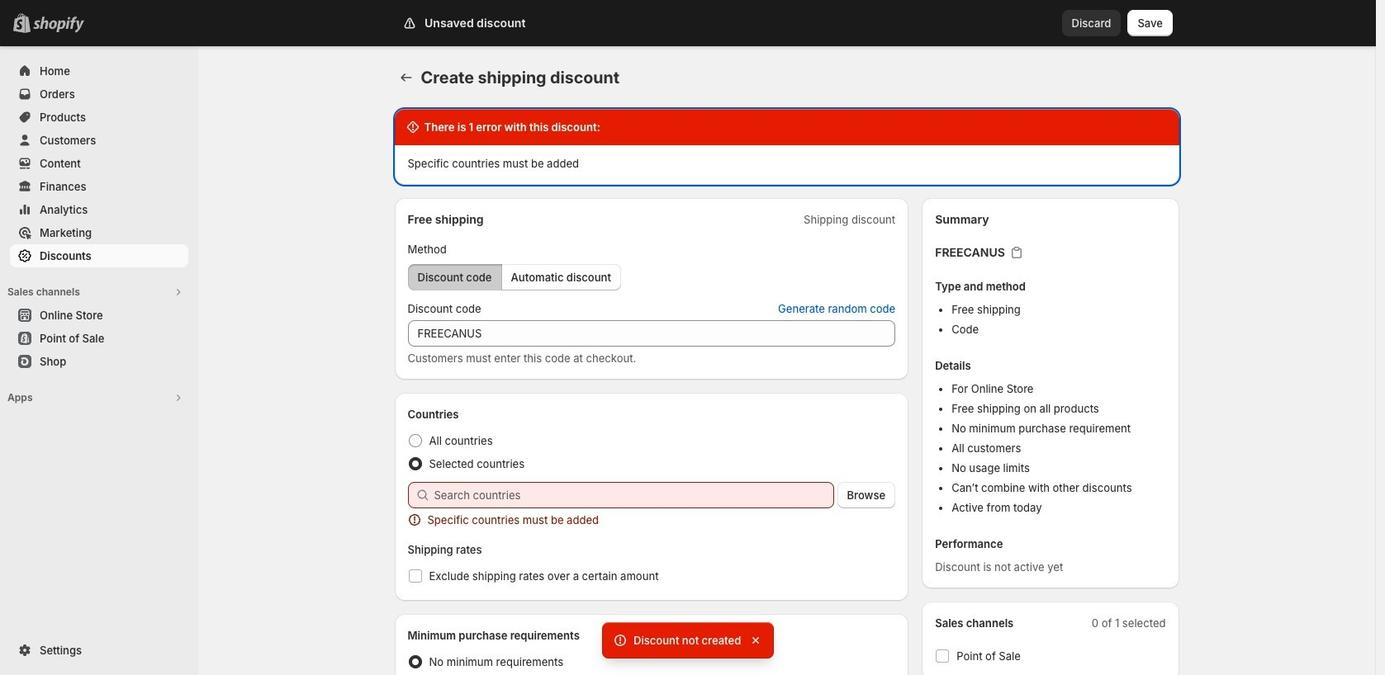 Task type: vqa. For each thing, say whether or not it's contained in the screenshot.
Shopify image
yes



Task type: locate. For each thing, give the bounding box(es) containing it.
None text field
[[408, 321, 896, 347]]



Task type: describe. For each thing, give the bounding box(es) containing it.
shopify image
[[33, 17, 84, 33]]

Search countries text field
[[434, 483, 834, 509]]



